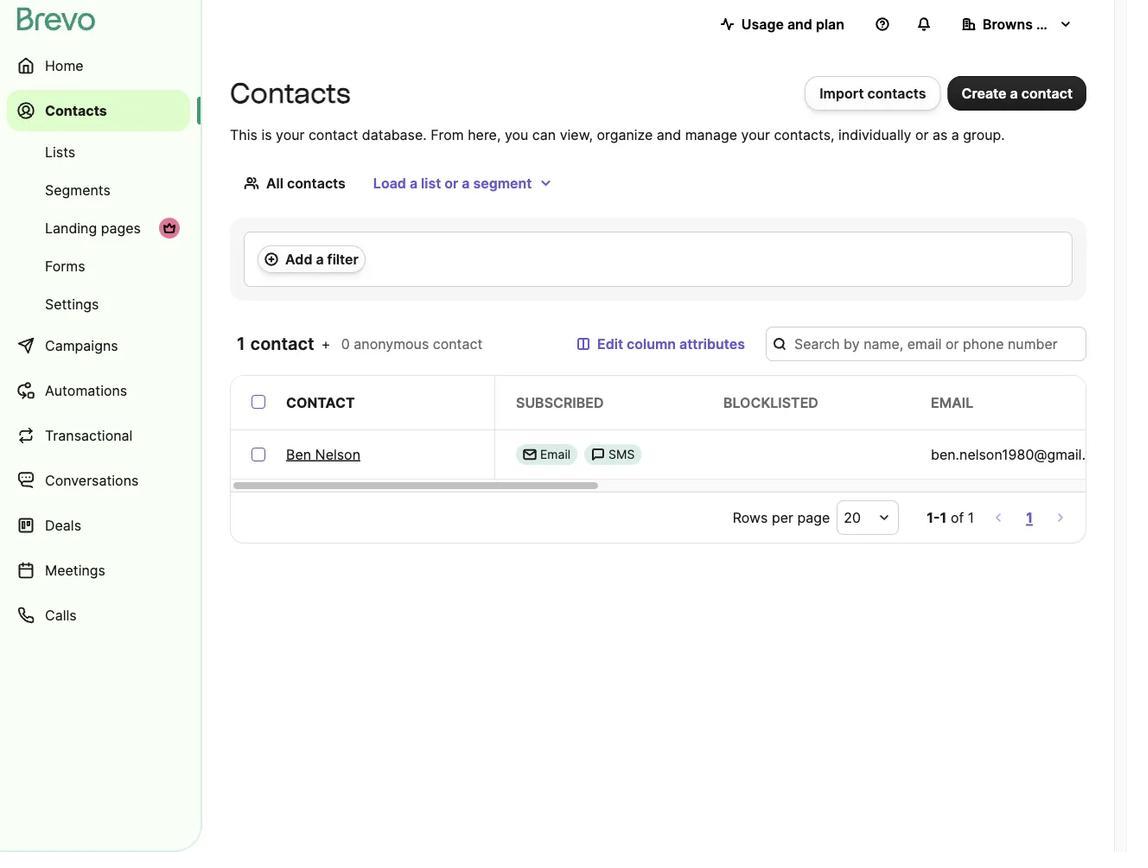 Task type: locate. For each thing, give the bounding box(es) containing it.
enterprise
[[1037, 16, 1106, 32]]

as
[[933, 126, 948, 143]]

1 horizontal spatial and
[[788, 16, 813, 32]]

or
[[916, 126, 929, 143], [445, 175, 459, 192]]

segments
[[45, 182, 111, 198]]

0 vertical spatial and
[[788, 16, 813, 32]]

a for create a contact
[[1010, 85, 1018, 102]]

all contacts
[[266, 175, 346, 192]]

and left plan
[[788, 16, 813, 32]]

view,
[[560, 126, 593, 143]]

20
[[844, 509, 861, 526]]

transactional
[[45, 427, 133, 444]]

segment
[[473, 175, 532, 192]]

is
[[261, 126, 272, 143]]

a inside button
[[1010, 85, 1018, 102]]

Search by name, email or phone number search field
[[766, 327, 1087, 361]]

page
[[798, 509, 830, 526]]

1 left of
[[940, 509, 947, 526]]

contact right anonymous
[[433, 335, 483, 352]]

settings link
[[7, 287, 190, 322]]

0 vertical spatial or
[[916, 126, 929, 143]]

import
[[820, 85, 864, 102]]

0 horizontal spatial contacts
[[45, 102, 107, 119]]

2 left___c25ys image from the left
[[592, 448, 605, 462]]

add
[[285, 251, 313, 268]]

create a contact button
[[948, 76, 1087, 111]]

contact up all contacts
[[309, 126, 358, 143]]

contacts up is
[[230, 77, 351, 110]]

1 horizontal spatial your
[[742, 126, 770, 143]]

1-
[[927, 509, 940, 526]]

1 horizontal spatial contacts
[[230, 77, 351, 110]]

1 vertical spatial contacts
[[287, 175, 346, 192]]

ben nelson link
[[286, 444, 361, 465]]

or inside 'button'
[[445, 175, 459, 192]]

organize
[[597, 126, 653, 143]]

left___c25ys image left sms
[[592, 448, 605, 462]]

0 vertical spatial contacts
[[868, 85, 927, 102]]

here,
[[468, 126, 501, 143]]

this is your contact database. from here, you can view, organize and manage your contacts, individually or as a group.
[[230, 126, 1005, 143]]

landing
[[45, 220, 97, 236]]

contacts up lists at the left top
[[45, 102, 107, 119]]

a right as
[[952, 126, 960, 143]]

+
[[321, 335, 331, 352]]

contacts
[[868, 85, 927, 102], [287, 175, 346, 192]]

calls link
[[7, 595, 190, 636]]

1 contact + 0 anonymous contact
[[237, 333, 483, 355]]

sms
[[609, 447, 635, 462]]

home
[[45, 57, 84, 74]]

left___c25ys image left email
[[523, 448, 537, 462]]

edit column attributes button
[[563, 327, 759, 361]]

anonymous
[[354, 335, 429, 352]]

1 horizontal spatial contacts
[[868, 85, 927, 102]]

a right create
[[1010, 85, 1018, 102]]

and left manage
[[657, 126, 682, 143]]

1 right of
[[968, 509, 975, 526]]

contacts,
[[774, 126, 835, 143]]

of
[[951, 509, 964, 526]]

2 your from the left
[[742, 126, 770, 143]]

you
[[505, 126, 529, 143]]

contacts up individually
[[868, 85, 927, 102]]

load a list or a segment
[[373, 175, 532, 192]]

home link
[[7, 45, 190, 86]]

a inside button
[[316, 251, 324, 268]]

database.
[[362, 126, 427, 143]]

browns enterprise
[[983, 16, 1106, 32]]

1 down ben.nelson1980@gmail.com
[[1027, 509, 1033, 526]]

a left list
[[410, 175, 418, 192]]

contacts for import contacts
[[868, 85, 927, 102]]

meetings link
[[7, 550, 190, 591]]

1 your from the left
[[276, 126, 305, 143]]

contact inside button
[[1022, 85, 1073, 102]]

1 horizontal spatial left___c25ys image
[[592, 448, 605, 462]]

1 vertical spatial or
[[445, 175, 459, 192]]

and
[[788, 16, 813, 32], [657, 126, 682, 143]]

a right add
[[316, 251, 324, 268]]

left___c25ys image for email
[[523, 448, 537, 462]]

create a contact
[[962, 85, 1073, 102]]

contact right create
[[1022, 85, 1073, 102]]

your right manage
[[742, 126, 770, 143]]

1
[[237, 333, 246, 355], [940, 509, 947, 526], [968, 509, 975, 526], [1027, 509, 1033, 526]]

landing pages
[[45, 220, 141, 236]]

contacts
[[230, 77, 351, 110], [45, 102, 107, 119]]

1 vertical spatial and
[[657, 126, 682, 143]]

contact inside 1 contact + 0 anonymous contact
[[433, 335, 483, 352]]

1 button
[[1023, 506, 1037, 530]]

or right list
[[445, 175, 459, 192]]

or left as
[[916, 126, 929, 143]]

individually
[[839, 126, 912, 143]]

a
[[1010, 85, 1018, 102], [952, 126, 960, 143], [410, 175, 418, 192], [462, 175, 470, 192], [316, 251, 324, 268]]

forms
[[45, 258, 85, 275]]

0 horizontal spatial left___c25ys image
[[523, 448, 537, 462]]

per
[[772, 509, 794, 526]]

left___c25ys image for sms
[[592, 448, 605, 462]]

edit
[[598, 335, 624, 352]]

contacts inside button
[[868, 85, 927, 102]]

0 horizontal spatial or
[[445, 175, 459, 192]]

0 horizontal spatial your
[[276, 126, 305, 143]]

subscribed
[[516, 394, 604, 411]]

left___c25ys image
[[523, 448, 537, 462], [592, 448, 605, 462]]

your right is
[[276, 126, 305, 143]]

contacts right all
[[287, 175, 346, 192]]

1 left___c25ys image from the left
[[523, 448, 537, 462]]

0 horizontal spatial contacts
[[287, 175, 346, 192]]



Task type: describe. For each thing, give the bounding box(es) containing it.
import contacts
[[820, 85, 927, 102]]

campaigns
[[45, 337, 118, 354]]

pages
[[101, 220, 141, 236]]

email
[[931, 394, 974, 411]]

usage and plan
[[742, 16, 845, 32]]

meetings
[[45, 562, 105, 579]]

and inside button
[[788, 16, 813, 32]]

blocklisted
[[724, 394, 819, 411]]

list
[[421, 175, 441, 192]]

add a filter button
[[258, 246, 366, 273]]

a right list
[[462, 175, 470, 192]]

nelson
[[315, 446, 361, 463]]

1-1 of 1
[[927, 509, 975, 526]]

contact
[[286, 394, 355, 411]]

forms link
[[7, 249, 190, 284]]

deals link
[[7, 505, 190, 546]]

automations link
[[7, 370, 190, 412]]

1 left +
[[237, 333, 246, 355]]

email
[[540, 447, 571, 462]]

conversations
[[45, 472, 139, 489]]

a for add a filter
[[316, 251, 324, 268]]

contact left +
[[250, 333, 315, 355]]

lists
[[45, 144, 75, 160]]

group.
[[964, 126, 1005, 143]]

load a list or a segment button
[[360, 166, 567, 201]]

browns enterprise button
[[949, 7, 1106, 42]]

browns
[[983, 16, 1033, 32]]

calls
[[45, 607, 77, 624]]

contacts link
[[7, 90, 190, 131]]

filter
[[327, 251, 359, 268]]

1 inside button
[[1027, 509, 1033, 526]]

load
[[373, 175, 406, 192]]

contacts for all contacts
[[287, 175, 346, 192]]

20 button
[[837, 501, 899, 535]]

create
[[962, 85, 1007, 102]]

rows
[[733, 509, 768, 526]]

all
[[266, 175, 284, 192]]

automations
[[45, 382, 127, 399]]

usage
[[742, 16, 784, 32]]

rows per page
[[733, 509, 830, 526]]

landing pages link
[[7, 211, 190, 246]]

campaigns link
[[7, 325, 190, 367]]

can
[[532, 126, 556, 143]]

this
[[230, 126, 258, 143]]

transactional link
[[7, 415, 190, 457]]

edit column attributes
[[598, 335, 745, 352]]

usage and plan button
[[707, 7, 859, 42]]

import contacts button
[[805, 76, 941, 111]]

a for load a list or a segment
[[410, 175, 418, 192]]

lists link
[[7, 135, 190, 169]]

settings
[[45, 296, 99, 313]]

column
[[627, 335, 676, 352]]

from
[[431, 126, 464, 143]]

add a filter
[[285, 251, 359, 268]]

1 horizontal spatial or
[[916, 126, 929, 143]]

ben nelson
[[286, 446, 361, 463]]

conversations link
[[7, 460, 190, 502]]

deals
[[45, 517, 81, 534]]

plan
[[816, 16, 845, 32]]

0
[[341, 335, 350, 352]]

manage
[[685, 126, 738, 143]]

segments link
[[7, 173, 190, 208]]

0 horizontal spatial and
[[657, 126, 682, 143]]

attributes
[[680, 335, 745, 352]]

ben.nelson1980@gmail.com
[[931, 446, 1114, 463]]

ben
[[286, 446, 311, 463]]

left___rvooi image
[[163, 221, 176, 235]]



Task type: vqa. For each thing, say whether or not it's contained in the screenshot.
the rightmost left___c25ys icon
yes



